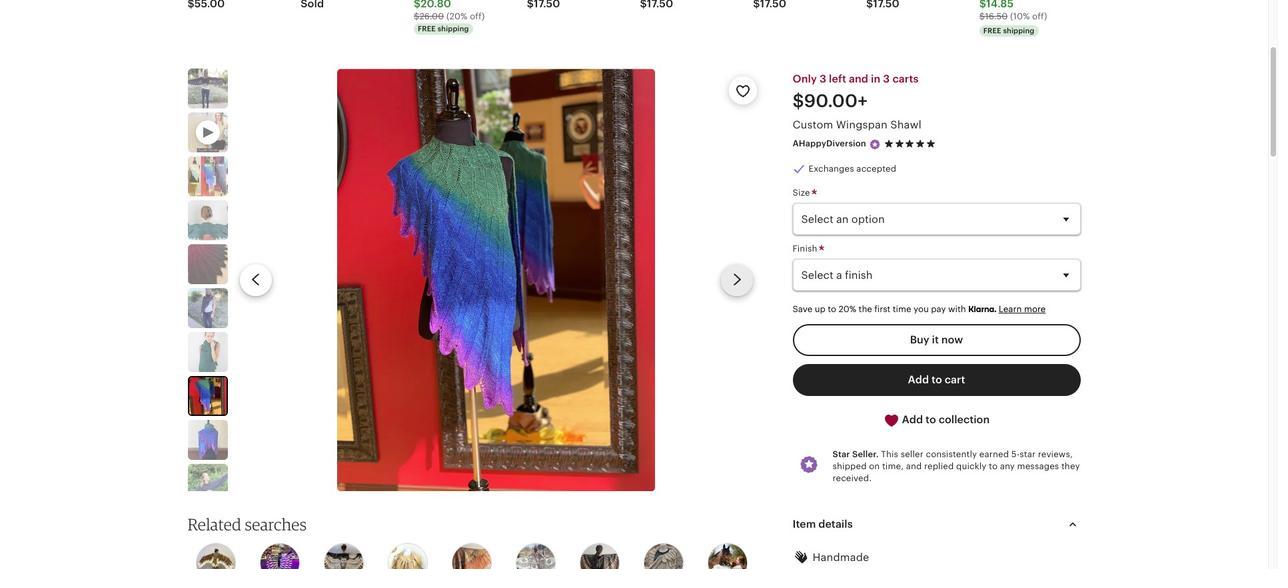 Task type: describe. For each thing, give the bounding box(es) containing it.
quickly
[[956, 462, 987, 472]]

shipped
[[833, 462, 867, 472]]

custom wingspan shawl image 6 image
[[188, 333, 228, 373]]

star seller.
[[833, 450, 879, 460]]

and inside only 3 left and in 3 carts $90.00+
[[849, 73, 868, 85]]

add for add to cart
[[908, 374, 929, 386]]

(20%
[[446, 11, 468, 21]]

1 3 from the left
[[820, 73, 826, 85]]

finish
[[793, 244, 820, 254]]

free for 16.50
[[983, 27, 1001, 35]]

on
[[869, 462, 880, 472]]

add to cart
[[908, 374, 965, 386]]

0 horizontal spatial custom wingspan shawl image 7 image
[[189, 378, 226, 415]]

custom wingspan shawl image 2 image
[[188, 157, 228, 197]]

seller.
[[852, 450, 879, 460]]

custom wingspan shawl image 9 image
[[188, 465, 228, 505]]

shipping for (20%
[[438, 25, 469, 33]]

add to collection
[[899, 414, 990, 426]]

shipping for (10%
[[1003, 27, 1035, 35]]

to inside button
[[926, 414, 936, 426]]

$ 26.00 (20% off)
[[414, 11, 485, 21]]

exchanges
[[809, 164, 854, 174]]

this
[[881, 450, 898, 460]]

in
[[871, 73, 881, 85]]

save up to 20% the first time you pay with klarna. learn more
[[793, 305, 1046, 315]]

save
[[793, 305, 813, 315]]

2 3 from the left
[[883, 73, 890, 85]]

item details button
[[781, 509, 1093, 541]]

to inside button
[[932, 374, 942, 386]]

ahappydiversion link
[[793, 139, 866, 149]]

1 horizontal spatial custom wingspan shawl image 7 image
[[337, 69, 655, 492]]

free shipping for 16.50
[[983, 27, 1035, 35]]

custom
[[793, 119, 833, 131]]

$ for 26.00
[[414, 11, 419, 21]]

custom wingspan shawl
[[793, 119, 922, 131]]

the
[[859, 305, 872, 315]]

star
[[833, 450, 850, 460]]

more
[[1024, 305, 1046, 315]]

seller
[[901, 450, 924, 460]]

to right up
[[828, 305, 836, 315]]

time
[[893, 305, 911, 315]]

off) for $ 16.50 (10% off)
[[1032, 11, 1047, 21]]

26.00
[[419, 11, 444, 21]]

klarna.
[[968, 305, 996, 315]]

related searches
[[188, 515, 307, 535]]

custom wingspan shawl image 8 image
[[188, 421, 228, 461]]

free shipping for 26.00
[[418, 25, 469, 33]]

learn
[[999, 305, 1022, 315]]

reviews,
[[1038, 450, 1073, 460]]

5-
[[1011, 450, 1020, 460]]

handmade
[[813, 553, 869, 564]]

learn more button
[[999, 305, 1046, 315]]



Task type: vqa. For each thing, say whether or not it's contained in the screenshot.
Follow shop BUTTON
no



Task type: locate. For each thing, give the bounding box(es) containing it.
0 horizontal spatial off)
[[470, 11, 485, 21]]

add inside button
[[902, 414, 923, 426]]

time,
[[882, 462, 904, 472]]

only
[[793, 73, 817, 85]]

0 horizontal spatial shipping
[[438, 25, 469, 33]]

buy
[[910, 334, 929, 346]]

3
[[820, 73, 826, 85], [883, 73, 890, 85]]

to down the earned at the bottom of page
[[989, 462, 998, 472]]

1 horizontal spatial free shipping
[[983, 27, 1035, 35]]

3 right in
[[883, 73, 890, 85]]

only 3 left and in 3 carts $90.00+
[[793, 73, 919, 111]]

16.50
[[985, 11, 1008, 21]]

now
[[942, 334, 963, 346]]

free
[[418, 25, 436, 33], [983, 27, 1001, 35]]

collection
[[939, 414, 990, 426]]

3 left left
[[820, 73, 826, 85]]

any
[[1000, 462, 1015, 472]]

free shipping
[[418, 25, 469, 33], [983, 27, 1035, 35]]

0 horizontal spatial free shipping
[[418, 25, 469, 33]]

add
[[908, 374, 929, 386], [902, 414, 923, 426]]

add up seller
[[902, 414, 923, 426]]

custom wingspan shawl image 4 image
[[188, 245, 228, 285]]

shipping down the (10%
[[1003, 27, 1035, 35]]

carts
[[893, 73, 919, 85]]

accepted
[[857, 164, 896, 174]]

size
[[793, 188, 813, 198]]

add for add to collection
[[902, 414, 923, 426]]

item details
[[793, 519, 853, 531]]

1 horizontal spatial $
[[979, 11, 985, 21]]

0 horizontal spatial free
[[418, 25, 436, 33]]

off) for $ 26.00 (20% off)
[[470, 11, 485, 21]]

free down 26.00
[[418, 25, 436, 33]]

buy it now
[[910, 334, 963, 346]]

1 horizontal spatial and
[[906, 462, 922, 472]]

1 horizontal spatial shipping
[[1003, 27, 1035, 35]]

add inside button
[[908, 374, 929, 386]]

related
[[188, 515, 241, 535]]

up
[[815, 305, 826, 315]]

shipping down (20%
[[438, 25, 469, 33]]

2 $ from the left
[[979, 11, 985, 21]]

to
[[828, 305, 836, 315], [932, 374, 942, 386], [926, 414, 936, 426], [989, 462, 998, 472]]

received.
[[833, 474, 872, 484]]

exchanges accepted
[[809, 164, 896, 174]]

0 vertical spatial and
[[849, 73, 868, 85]]

0 vertical spatial add
[[908, 374, 929, 386]]

and down seller
[[906, 462, 922, 472]]

off) right the (10%
[[1032, 11, 1047, 21]]

consistently
[[926, 450, 977, 460]]

shipping
[[438, 25, 469, 33], [1003, 27, 1035, 35]]

replied
[[924, 462, 954, 472]]

0 horizontal spatial 3
[[820, 73, 826, 85]]

1 horizontal spatial off)
[[1032, 11, 1047, 21]]

wingspan
[[836, 119, 888, 131]]

and inside this seller consistently earned 5-star reviews, shipped on time, and replied quickly to any messages they received.
[[906, 462, 922, 472]]

$
[[414, 11, 419, 21], [979, 11, 985, 21]]

2 off) from the left
[[1032, 11, 1047, 21]]

free shipping down $ 26.00 (20% off)
[[418, 25, 469, 33]]

free for 26.00
[[418, 25, 436, 33]]

related searches region
[[172, 515, 773, 570]]

off)
[[470, 11, 485, 21], [1032, 11, 1047, 21]]

custom wingspan shawl image 5 image
[[188, 289, 228, 329]]

to inside this seller consistently earned 5-star reviews, shipped on time, and replied quickly to any messages they received.
[[989, 462, 998, 472]]

to left collection
[[926, 414, 936, 426]]

custom wingspan shawl image 7 image
[[337, 69, 655, 492], [189, 378, 226, 415]]

1 $ from the left
[[414, 11, 419, 21]]

1 off) from the left
[[470, 11, 485, 21]]

custom wingspan shawl image 1 image
[[188, 69, 228, 109]]

left
[[829, 73, 846, 85]]

add to collection button
[[793, 404, 1081, 437]]

free shipping down "$ 16.50 (10% off)"
[[983, 27, 1035, 35]]

add to cart button
[[793, 364, 1081, 396]]

ahappydiversion
[[793, 139, 866, 149]]

this seller consistently earned 5-star reviews, shipped on time, and replied quickly to any messages they received.
[[833, 450, 1080, 484]]

messages
[[1017, 462, 1059, 472]]

it
[[932, 334, 939, 346]]

(10%
[[1010, 11, 1030, 21]]

shawl
[[891, 119, 922, 131]]

item
[[793, 519, 816, 531]]

free down the 16.50
[[983, 27, 1001, 35]]

1 vertical spatial and
[[906, 462, 922, 472]]

1 horizontal spatial free
[[983, 27, 1001, 35]]

details
[[819, 519, 853, 531]]

they
[[1062, 462, 1080, 472]]

$90.00+
[[793, 91, 868, 111]]

custom wingspan shawl image 3 image
[[188, 201, 228, 241]]

cart
[[945, 374, 965, 386]]

add left the cart
[[908, 374, 929, 386]]

you
[[914, 305, 929, 315]]

1 vertical spatial add
[[902, 414, 923, 426]]

$ 16.50 (10% off)
[[979, 11, 1047, 21]]

0 horizontal spatial and
[[849, 73, 868, 85]]

$ left the (10%
[[979, 11, 985, 21]]

off) right (20%
[[470, 11, 485, 21]]

pay
[[931, 305, 946, 315]]

star_seller image
[[869, 138, 881, 150]]

$ left (20%
[[414, 11, 419, 21]]

0 horizontal spatial $
[[414, 11, 419, 21]]

1 horizontal spatial 3
[[883, 73, 890, 85]]

with
[[948, 305, 966, 315]]

searches
[[245, 515, 307, 535]]

20%
[[839, 305, 856, 315]]

and
[[849, 73, 868, 85], [906, 462, 922, 472]]

buy it now button
[[793, 324, 1081, 356]]

to left the cart
[[932, 374, 942, 386]]

$ for 16.50
[[979, 11, 985, 21]]

and left in
[[849, 73, 868, 85]]

star
[[1020, 450, 1036, 460]]

earned
[[980, 450, 1009, 460]]

first
[[875, 305, 891, 315]]



